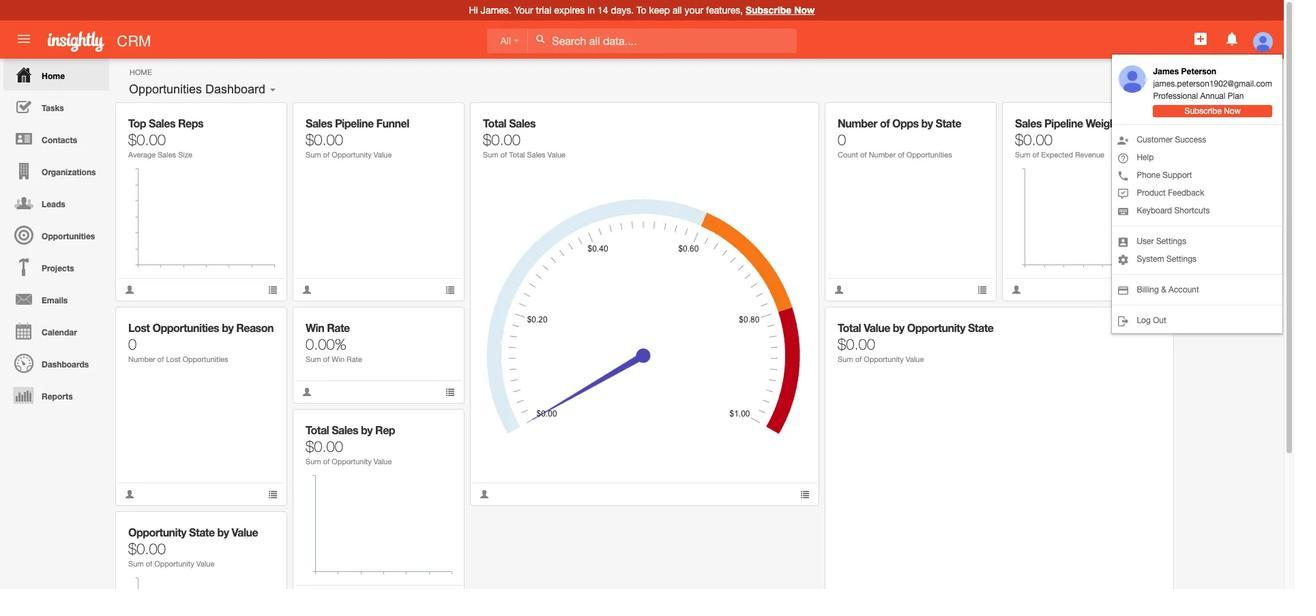 Task type: locate. For each thing, give the bounding box(es) containing it.
1 horizontal spatial lost
[[166, 355, 181, 364]]

state inside total value by opportunity state $0.00 sum of opportunity value
[[968, 321, 994, 334]]

settings
[[1156, 237, 1186, 247], [1167, 255, 1197, 264]]

1 horizontal spatial 0
[[838, 131, 846, 149]]

customer success link
[[1112, 131, 1283, 149]]

opportunities
[[129, 83, 202, 96], [907, 151, 952, 159], [42, 231, 95, 242], [152, 321, 219, 334], [183, 355, 228, 364]]

14
[[598, 5, 608, 16]]

pipeline up expected
[[1044, 117, 1083, 130]]

$0.00 inside total sales $0.00 sum of total sales value
[[483, 131, 521, 149]]

state inside number of opps by state 0 count of number of opportunities
[[936, 117, 961, 130]]

1 horizontal spatial state
[[936, 117, 961, 130]]

sales
[[149, 117, 175, 130], [306, 117, 332, 130], [509, 117, 536, 130], [1015, 117, 1042, 130], [158, 151, 176, 159], [527, 151, 545, 159], [332, 424, 358, 437]]

to
[[637, 5, 646, 16]]

settings down user settings link
[[1167, 255, 1197, 264]]

0 vertical spatial state
[[936, 117, 961, 130]]

by for total value by opportunity state
[[893, 321, 905, 334]]

0 vertical spatial win
[[306, 321, 324, 334]]

customer
[[1137, 135, 1173, 145]]

average
[[128, 151, 156, 159]]

of inside opportunity state by value $0.00 sum of opportunity value
[[146, 560, 152, 568]]

james.
[[481, 5, 512, 16]]

1 vertical spatial 0
[[128, 336, 137, 353]]

navigation containing home
[[0, 59, 109, 411]]

by for opportunity state by value
[[217, 526, 229, 539]]

calendar
[[42, 327, 77, 338]]

leads
[[42, 199, 65, 209]]

1 horizontal spatial list image
[[800, 490, 810, 499]]

subscribe now link down the "annual"
[[1153, 105, 1272, 118]]

now inside james peterson james.peterson1902@gmail.com professional annual plan subscribe now
[[1224, 107, 1241, 116]]

total sales by rep $0.00 sum of opportunity value
[[306, 424, 395, 466]]

sales inside sales pipeline weighted $0.00 sum of expected revenue
[[1015, 117, 1042, 130]]

rate up 0.00%
[[327, 321, 350, 334]]

list image for $0.00
[[800, 490, 810, 499]]

customer success
[[1137, 135, 1206, 145]]

sales inside sales pipeline funnel $0.00 sum of opportunity value
[[306, 117, 332, 130]]

$0.00 up average
[[128, 131, 166, 149]]

0 vertical spatial settings
[[1156, 237, 1186, 247]]

organizations
[[42, 167, 96, 177]]

reports
[[42, 392, 73, 402]]

$0.00 inside total value by opportunity state $0.00 sum of opportunity value
[[838, 336, 875, 353]]

1 vertical spatial now
[[1224, 107, 1241, 116]]

by inside lost opportunities by reason 0 number of lost opportunities
[[222, 321, 233, 334]]

help
[[1137, 153, 1154, 163]]

0 horizontal spatial pipeline
[[335, 117, 374, 130]]

$0.00 down total sales by rep link
[[306, 438, 343, 456]]

opportunities link
[[3, 219, 109, 251]]

subscribe now link right features,
[[746, 4, 815, 16]]

total inside the total sales by rep $0.00 sum of opportunity value
[[306, 424, 329, 437]]

of inside total value by opportunity state $0.00 sum of opportunity value
[[855, 355, 862, 364]]

user image
[[302, 285, 312, 295], [834, 285, 844, 295], [1012, 285, 1021, 295], [125, 490, 134, 499], [480, 490, 489, 499]]

0 vertical spatial user image
[[125, 285, 134, 295]]

win up 0.00%
[[306, 321, 324, 334]]

contacts
[[42, 135, 77, 145]]

state for 0
[[936, 117, 961, 130]]

0 horizontal spatial state
[[189, 526, 215, 539]]

notifications image
[[1224, 31, 1240, 47]]

$0.00 down the opportunity state by value link
[[128, 540, 166, 558]]

0 vertical spatial 0
[[838, 131, 846, 149]]

0 horizontal spatial subscribe
[[746, 4, 792, 16]]

number right count
[[869, 151, 896, 159]]

wrench image
[[258, 113, 268, 122], [790, 113, 800, 122], [436, 317, 445, 327], [436, 420, 445, 429]]

1 vertical spatial subscribe
[[1185, 107, 1222, 116]]

by inside total value by opportunity state $0.00 sum of opportunity value
[[893, 321, 905, 334]]

opps
[[892, 117, 919, 130]]

0 vertical spatial subscribe now link
[[746, 4, 815, 16]]

total for $0.00
[[838, 321, 861, 334]]

1 horizontal spatial subscribe
[[1185, 107, 1222, 116]]

navigation
[[0, 59, 109, 411]]

user image
[[125, 285, 134, 295], [302, 388, 312, 397]]

all link
[[487, 29, 528, 53]]

wrench image
[[436, 113, 445, 122], [968, 113, 977, 122], [258, 317, 268, 327], [258, 522, 268, 531]]

lost
[[128, 321, 150, 334], [166, 355, 181, 364]]

emails
[[42, 295, 68, 306]]

home down crm
[[130, 68, 152, 76]]

$0.00 down sales pipeline funnel link
[[306, 131, 343, 149]]

by inside number of opps by state 0 count of number of opportunities
[[921, 117, 933, 130]]

1 horizontal spatial home
[[130, 68, 152, 76]]

0 horizontal spatial win
[[306, 321, 324, 334]]

by
[[921, 117, 933, 130], [222, 321, 233, 334], [893, 321, 905, 334], [361, 424, 373, 437], [217, 526, 229, 539]]

of left expected
[[1033, 151, 1039, 159]]

number of opps by state 0 count of number of opportunities
[[838, 117, 961, 159]]

0 horizontal spatial home
[[42, 71, 65, 81]]

1 horizontal spatial win
[[332, 355, 345, 364]]

feedback
[[1168, 189, 1204, 198]]

opportunity inside the total sales by rep $0.00 sum of opportunity value
[[332, 458, 372, 466]]

1 vertical spatial state
[[968, 321, 994, 334]]

2 horizontal spatial state
[[968, 321, 994, 334]]

1 vertical spatial user image
[[302, 388, 312, 397]]

opportunity
[[332, 151, 372, 159], [907, 321, 965, 334], [864, 355, 904, 364], [332, 458, 372, 466], [128, 526, 186, 539], [154, 560, 194, 568]]

of down total sales link
[[501, 151, 507, 159]]

home
[[130, 68, 152, 76], [42, 71, 65, 81]]

of down 'number of opps by state' link
[[898, 151, 905, 159]]

&
[[1161, 285, 1166, 295]]

of down sales pipeline funnel link
[[323, 151, 330, 159]]

log out link
[[1112, 312, 1283, 330]]

0 vertical spatial lost
[[128, 321, 150, 334]]

$0.00 up expected
[[1015, 131, 1053, 149]]

list image
[[268, 285, 278, 295], [1155, 285, 1165, 295], [800, 490, 810, 499]]

$0.00 down total value by opportunity state link
[[838, 336, 875, 353]]

1 horizontal spatial user image
[[302, 388, 312, 397]]

2 vertical spatial number
[[128, 355, 155, 364]]

user settings
[[1137, 237, 1186, 247]]

1 horizontal spatial subscribe now link
[[1153, 105, 1272, 118]]

2 vertical spatial state
[[189, 526, 215, 539]]

1 horizontal spatial now
[[1224, 107, 1241, 116]]

subscribe now link
[[746, 4, 815, 16], [1153, 105, 1272, 118]]

of
[[880, 117, 890, 130], [323, 151, 330, 159], [501, 151, 507, 159], [860, 151, 867, 159], [898, 151, 905, 159], [1033, 151, 1039, 159], [157, 355, 164, 364], [323, 355, 330, 364], [855, 355, 862, 364], [323, 458, 330, 466], [146, 560, 152, 568]]

funnel
[[376, 117, 409, 130]]

by inside the total sales by rep $0.00 sum of opportunity value
[[361, 424, 373, 437]]

log
[[1137, 316, 1151, 326]]

of down total value by opportunity state link
[[855, 355, 862, 364]]

1 vertical spatial win
[[332, 355, 345, 364]]

home up tasks link
[[42, 71, 65, 81]]

all
[[673, 5, 682, 16]]

sum inside sales pipeline weighted $0.00 sum of expected revenue
[[1015, 151, 1031, 159]]

of down total sales by rep link
[[323, 458, 330, 466]]

of right count
[[860, 151, 867, 159]]

pipeline
[[335, 117, 374, 130], [1044, 117, 1083, 130]]

number down lost opportunities by reason link
[[128, 355, 155, 364]]

0.00%
[[306, 336, 347, 353]]

sales pipeline funnel link
[[306, 117, 409, 130]]

settings up system settings on the right of page
[[1156, 237, 1186, 247]]

$0.00
[[128, 131, 166, 149], [306, 131, 343, 149], [483, 131, 521, 149], [1015, 131, 1053, 149], [838, 336, 875, 353], [306, 438, 343, 456], [128, 540, 166, 558]]

home link
[[3, 59, 109, 91]]

pipeline inside sales pipeline weighted $0.00 sum of expected revenue
[[1044, 117, 1083, 130]]

sum inside total sales $0.00 sum of total sales value
[[483, 151, 498, 159]]

pipeline left funnel
[[335, 117, 374, 130]]

1 vertical spatial number
[[869, 151, 896, 159]]

list image for reps
[[268, 285, 278, 295]]

value
[[374, 151, 392, 159], [548, 151, 566, 159], [864, 321, 890, 334], [906, 355, 924, 364], [374, 458, 392, 466], [232, 526, 258, 539], [196, 560, 214, 568]]

success
[[1175, 135, 1206, 145]]

number up count
[[838, 117, 877, 130]]

pipeline for weighted
[[1044, 117, 1083, 130]]

win
[[306, 321, 324, 334], [332, 355, 345, 364]]

james
[[1153, 66, 1179, 77]]

0 vertical spatial now
[[794, 4, 815, 16]]

of down 0.00%
[[323, 355, 330, 364]]

1 pipeline from the left
[[335, 117, 374, 130]]

settings for system settings
[[1167, 255, 1197, 264]]

opportunities dashboard button
[[124, 79, 270, 100]]

subscribe right features,
[[746, 4, 792, 16]]

sum inside sales pipeline funnel $0.00 sum of opportunity value
[[306, 151, 321, 159]]

$0.00 inside sales pipeline weighted $0.00 sum of expected revenue
[[1015, 131, 1053, 149]]

of inside the total sales by rep $0.00 sum of opportunity value
[[323, 458, 330, 466]]

user settings link
[[1112, 233, 1283, 251]]

days.
[[611, 5, 634, 16]]

value inside sales pipeline funnel $0.00 sum of opportunity value
[[374, 151, 392, 159]]

subscribe
[[746, 4, 792, 16], [1185, 107, 1222, 116]]

win down 0.00%
[[332, 355, 345, 364]]

0 horizontal spatial 0
[[128, 336, 137, 353]]

by inside opportunity state by value $0.00 sum of opportunity value
[[217, 526, 229, 539]]

of down lost opportunities by reason link
[[157, 355, 164, 364]]

opportunity inside sales pipeline funnel $0.00 sum of opportunity value
[[332, 151, 372, 159]]

state
[[936, 117, 961, 130], [968, 321, 994, 334], [189, 526, 215, 539]]

emails link
[[3, 283, 109, 315]]

user
[[1137, 237, 1154, 247]]

out
[[1153, 316, 1166, 326]]

number of opps by state link
[[838, 117, 961, 130]]

opportunities dashboard
[[129, 83, 265, 96]]

pipeline inside sales pipeline funnel $0.00 sum of opportunity value
[[335, 117, 374, 130]]

account
[[1169, 285, 1199, 295]]

value inside the total sales by rep $0.00 sum of opportunity value
[[374, 458, 392, 466]]

0 vertical spatial subscribe
[[746, 4, 792, 16]]

2 pipeline from the left
[[1044, 117, 1083, 130]]

win rate 0.00% sum of win rate
[[306, 321, 362, 364]]

subscribe down the "annual"
[[1185, 107, 1222, 116]]

now
[[794, 4, 815, 16], [1224, 107, 1241, 116]]

hi james. your trial expires in 14 days. to keep all your features, subscribe now
[[469, 4, 815, 16]]

total inside total value by opportunity state $0.00 sum of opportunity value
[[838, 321, 861, 334]]

system settings
[[1137, 255, 1197, 264]]

of inside lost opportunities by reason 0 number of lost opportunities
[[157, 355, 164, 364]]

1 horizontal spatial pipeline
[[1044, 117, 1083, 130]]

reason
[[236, 321, 274, 334]]

0 horizontal spatial lost
[[128, 321, 150, 334]]

rate down "win rate" link
[[347, 355, 362, 364]]

0 vertical spatial number
[[838, 117, 877, 130]]

by for total sales by rep
[[361, 424, 373, 437]]

0 horizontal spatial subscribe now link
[[746, 4, 815, 16]]

Search all data.... text field
[[528, 29, 797, 53]]

opportunity state by value $0.00 sum of opportunity value
[[128, 526, 258, 568]]

$0.00 down total sales link
[[483, 131, 521, 149]]

2 horizontal spatial list image
[[1155, 285, 1165, 295]]

home inside home link
[[42, 71, 65, 81]]

0 horizontal spatial list image
[[268, 285, 278, 295]]

list image
[[445, 285, 455, 295], [978, 285, 987, 295], [445, 388, 455, 397], [268, 490, 278, 499]]

of down the opportunity state by value link
[[146, 560, 152, 568]]

settings for user settings
[[1156, 237, 1186, 247]]

1 vertical spatial settings
[[1167, 255, 1197, 264]]

rate
[[327, 321, 350, 334], [347, 355, 362, 364]]



Task type: vqa. For each thing, say whether or not it's contained in the screenshot.
Pipeline
yes



Task type: describe. For each thing, give the bounding box(es) containing it.
rep
[[375, 424, 395, 437]]

contacts link
[[3, 123, 109, 155]]

calendar link
[[3, 315, 109, 347]]

$0.00 inside sales pipeline funnel $0.00 sum of opportunity value
[[306, 131, 343, 149]]

dashboards
[[42, 360, 89, 370]]

expected
[[1041, 151, 1073, 159]]

sales pipeline weighted link
[[1015, 117, 1132, 130]]

top sales reps link
[[128, 117, 203, 130]]

weighted
[[1086, 117, 1132, 130]]

expires
[[554, 5, 585, 16]]

total sales by rep link
[[306, 424, 395, 437]]

0 horizontal spatial now
[[794, 4, 815, 16]]

state for $0.00
[[968, 321, 994, 334]]

0 inside lost opportunities by reason 0 number of lost opportunities
[[128, 336, 137, 353]]

keep
[[649, 5, 670, 16]]

billing & account link
[[1112, 281, 1283, 299]]

actions button
[[1188, 73, 1243, 93]]

log out
[[1137, 316, 1166, 326]]

wrench image for reps
[[258, 113, 268, 122]]

trial
[[536, 5, 551, 16]]

actions
[[1196, 78, 1229, 88]]

all
[[500, 35, 511, 46]]

pipeline for funnel
[[335, 117, 374, 130]]

hi
[[469, 5, 478, 16]]

value inside total sales $0.00 sum of total sales value
[[548, 151, 566, 159]]

reps
[[178, 117, 203, 130]]

professional
[[1153, 92, 1198, 101]]

total value by opportunity state $0.00 sum of opportunity value
[[838, 321, 994, 364]]

wrench image for by
[[436, 420, 445, 429]]

of inside total sales $0.00 sum of total sales value
[[501, 151, 507, 159]]

1 vertical spatial lost
[[166, 355, 181, 364]]

features,
[[706, 5, 743, 16]]

sum inside the total sales by rep $0.00 sum of opportunity value
[[306, 458, 321, 466]]

sales pipeline weighted $0.00 sum of expected revenue
[[1015, 117, 1132, 159]]

in
[[588, 5, 595, 16]]

$0.00 inside opportunity state by value $0.00 sum of opportunity value
[[128, 540, 166, 558]]

leads link
[[3, 187, 109, 219]]

list image for weighted
[[1155, 285, 1165, 295]]

annual
[[1200, 92, 1226, 101]]

user image for opps
[[834, 285, 844, 295]]

tasks link
[[3, 91, 109, 123]]

total for total
[[483, 117, 506, 130]]

support
[[1163, 171, 1192, 180]]

count
[[838, 151, 858, 159]]

white image
[[536, 34, 545, 44]]

projects
[[42, 263, 74, 274]]

sum inside total value by opportunity state $0.00 sum of opportunity value
[[838, 355, 853, 364]]

sales inside the total sales by rep $0.00 sum of opportunity value
[[332, 424, 358, 437]]

of inside sales pipeline weighted $0.00 sum of expected revenue
[[1033, 151, 1039, 159]]

top sales reps $0.00 average sales size
[[128, 117, 203, 159]]

$0.00 inside top sales reps $0.00 average sales size
[[128, 131, 166, 149]]

1 vertical spatial subscribe now link
[[1153, 105, 1272, 118]]

subscribe inside james peterson james.peterson1902@gmail.com professional annual plan subscribe now
[[1185, 107, 1222, 116]]

total for sum
[[306, 424, 329, 437]]

top
[[128, 117, 146, 130]]

keyboard shortcuts link
[[1112, 202, 1283, 220]]

0 horizontal spatial user image
[[125, 285, 134, 295]]

help link
[[1112, 149, 1283, 167]]

phone
[[1137, 171, 1160, 180]]

your
[[514, 5, 533, 16]]

number inside lost opportunities by reason 0 number of lost opportunities
[[128, 355, 155, 364]]

plan
[[1228, 92, 1244, 101]]

state inside opportunity state by value $0.00 sum of opportunity value
[[189, 526, 215, 539]]

billing & account
[[1137, 285, 1199, 295]]

product feedback
[[1137, 189, 1204, 198]]

keyboard shortcuts
[[1137, 206, 1210, 216]]

size
[[178, 151, 192, 159]]

by for lost opportunities by reason
[[222, 321, 233, 334]]

billing
[[1137, 285, 1159, 295]]

total sales link
[[483, 117, 536, 130]]

of inside win rate 0.00% sum of win rate
[[323, 355, 330, 364]]

peterson
[[1181, 66, 1216, 77]]

shortcuts
[[1174, 206, 1210, 216]]

james peterson james.peterson1902@gmail.com professional annual plan subscribe now
[[1153, 66, 1272, 116]]

0 vertical spatial rate
[[327, 321, 350, 334]]

win rate link
[[306, 321, 350, 334]]

system
[[1137, 255, 1164, 264]]

total sales $0.00 sum of total sales value
[[483, 117, 566, 159]]

system settings link
[[1112, 251, 1283, 268]]

sales pipeline funnel $0.00 sum of opportunity value
[[306, 117, 409, 159]]

revenue
[[1075, 151, 1105, 159]]

dashboard
[[205, 83, 265, 96]]

sum inside win rate 0.00% sum of win rate
[[306, 355, 321, 364]]

user image for weighted
[[1012, 285, 1021, 295]]

opportunities inside button
[[129, 83, 202, 96]]

organizations link
[[3, 155, 109, 187]]

user image for $0.00
[[480, 490, 489, 499]]

opportunity state by value link
[[128, 526, 258, 539]]

tasks
[[42, 103, 64, 113]]

crm
[[117, 33, 151, 50]]

of inside sales pipeline funnel $0.00 sum of opportunity value
[[323, 151, 330, 159]]

sum inside opportunity state by value $0.00 sum of opportunity value
[[128, 560, 144, 568]]

reports link
[[3, 379, 109, 411]]

total value by opportunity state link
[[838, 321, 994, 334]]

of left "opps"
[[880, 117, 890, 130]]

$0.00 inside the total sales by rep $0.00 sum of opportunity value
[[306, 438, 343, 456]]

product feedback link
[[1112, 184, 1283, 202]]

0 inside number of opps by state 0 count of number of opportunities
[[838, 131, 846, 149]]

product
[[1137, 189, 1166, 198]]

wrench image for $0.00
[[790, 113, 800, 122]]

phone support
[[1137, 171, 1192, 180]]

lost opportunities by reason 0 number of lost opportunities
[[128, 321, 274, 364]]

keyboard
[[1137, 206, 1172, 216]]

projects link
[[3, 251, 109, 283]]

phone support link
[[1112, 167, 1283, 184]]

1 vertical spatial rate
[[347, 355, 362, 364]]

user image for funnel
[[302, 285, 312, 295]]

dashboards link
[[3, 347, 109, 379]]

opportunities inside number of opps by state 0 count of number of opportunities
[[907, 151, 952, 159]]



